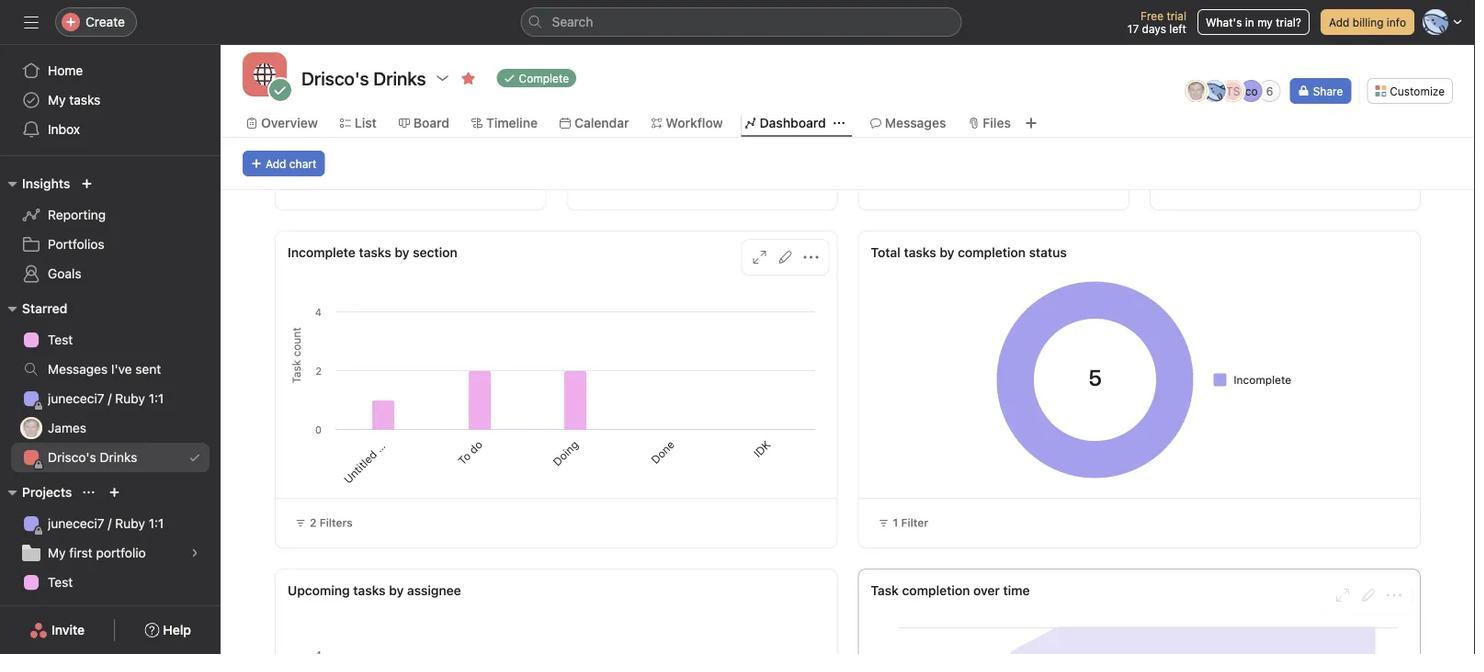 Task type: vqa. For each thing, say whether or not it's contained in the screenshot.
1st junececi7 from the bottom
yes



Task type: locate. For each thing, give the bounding box(es) containing it.
junececi7 / ruby 1:1 inside starred element
[[48, 391, 164, 406]]

0 horizontal spatial messages
[[48, 362, 108, 377]]

test link up messages i've sent
[[11, 326, 210, 355]]

/ down messages i've sent link
[[108, 391, 112, 406]]

1:1
[[149, 391, 164, 406], [149, 516, 164, 532]]

done
[[649, 438, 677, 467]]

filters
[[1286, 178, 1319, 191], [320, 517, 353, 530]]

0 vertical spatial add
[[1330, 16, 1350, 29]]

over time
[[974, 583, 1030, 599]]

ja left james
[[25, 422, 37, 435]]

add
[[1330, 16, 1350, 29], [266, 157, 286, 170]]

0 vertical spatial test link
[[11, 326, 210, 355]]

1 filter button up the task
[[870, 510, 937, 536]]

1 vertical spatial ruby
[[115, 516, 145, 532]]

1 vertical spatial add
[[266, 157, 286, 170]]

1 up the task
[[893, 517, 899, 530]]

list
[[355, 115, 377, 131]]

info
[[1387, 16, 1407, 29]]

2 1:1 from the top
[[149, 516, 164, 532]]

add left chart
[[266, 157, 286, 170]]

messages inside messages i've sent link
[[48, 362, 108, 377]]

2 filters
[[310, 517, 353, 530]]

2 junececi7 / ruby 1:1 from the top
[[48, 516, 164, 532]]

0 vertical spatial ja
[[1191, 85, 1203, 97]]

my left first
[[48, 546, 66, 561]]

days
[[1143, 22, 1167, 35]]

1:1 down sent
[[149, 391, 164, 406]]

messages
[[885, 115, 947, 131], [48, 362, 108, 377]]

workflow link
[[651, 113, 723, 133]]

more actions image
[[1388, 589, 1402, 603]]

0 vertical spatial ruby
[[115, 391, 145, 406]]

co
[[1246, 85, 1258, 97]]

1 vertical spatial messages
[[48, 362, 108, 377]]

0 vertical spatial filters
[[1286, 178, 1319, 191]]

messages inside messages link
[[885, 115, 947, 131]]

junececi7 / ruby 1:1 for 1st junececi7 / ruby 1:1 link from the bottom of the page
[[48, 516, 164, 532]]

1 filter button down the files link
[[964, 176, 1024, 194]]

junececi7 / ruby 1:1 link up portfolio
[[11, 509, 210, 539]]

filter for 1 filter button below board link
[[409, 178, 436, 191]]

my up inbox
[[48, 92, 66, 108]]

test down starred
[[48, 332, 73, 348]]

0 horizontal spatial ja
[[25, 422, 37, 435]]

1 / from the top
[[108, 391, 112, 406]]

ts
[[1227, 85, 1241, 97]]

1:1 up my first portfolio link
[[149, 516, 164, 532]]

see details, my first portfolio image
[[189, 548, 200, 559]]

tasks right upcoming
[[353, 583, 386, 599]]

1 filter down workflow
[[692, 178, 728, 191]]

idk
[[751, 438, 773, 460]]

/
[[108, 391, 112, 406], [108, 516, 112, 532]]

ruby down i've
[[115, 391, 145, 406]]

ja
[[1191, 85, 1203, 97], [25, 422, 37, 435]]

ruby up portfolio
[[115, 516, 145, 532]]

do
[[467, 438, 485, 457]]

1 vertical spatial test
[[48, 575, 73, 590]]

1 test from the top
[[48, 332, 73, 348]]

0 vertical spatial incomplete
[[288, 245, 356, 260]]

1 filter up the completion
[[893, 517, 929, 530]]

1 vertical spatial junececi7 / ruby 1:1 link
[[11, 509, 210, 539]]

junececi7
[[48, 391, 104, 406], [48, 516, 104, 532]]

messages left the files link
[[885, 115, 947, 131]]

junececi7 / ruby 1:1 for first junececi7 / ruby 1:1 link from the top
[[48, 391, 164, 406]]

junececi7 inside projects element
[[48, 516, 104, 532]]

drisco's drinks link
[[11, 443, 210, 473]]

1 filter button down board link
[[381, 176, 440, 194]]

to do
[[456, 438, 485, 468]]

free
[[1141, 9, 1164, 22]]

what's in my trial? button
[[1198, 9, 1310, 35]]

2 ruby from the top
[[115, 516, 145, 532]]

2 test from the top
[[48, 575, 73, 590]]

incomplete tasks by section
[[288, 245, 458, 260]]

add chart
[[266, 157, 317, 170]]

ruby inside starred element
[[115, 391, 145, 406]]

1 filter
[[400, 178, 436, 191], [692, 178, 728, 191], [984, 178, 1019, 191], [893, 517, 929, 530]]

tasks for total
[[904, 245, 937, 260]]

filter up the completion
[[902, 517, 929, 530]]

1 ruby from the top
[[115, 391, 145, 406]]

1 vertical spatial filters
[[320, 517, 353, 530]]

incomplete for incomplete tasks by section
[[288, 245, 356, 260]]

1
[[400, 178, 406, 191], [692, 178, 697, 191], [984, 178, 989, 191], [893, 517, 899, 530]]

1 my from the top
[[48, 92, 66, 108]]

/ for first junececi7 / ruby 1:1 link from the top
[[108, 391, 112, 406]]

ra
[[1208, 85, 1223, 97]]

junececi7 / ruby 1:1 link
[[11, 384, 210, 414], [11, 509, 210, 539]]

2 junececi7 from the top
[[48, 516, 104, 532]]

test link down portfolio
[[11, 568, 210, 598]]

dashboard
[[760, 115, 826, 131]]

1:1 inside starred element
[[149, 391, 164, 406]]

goals link
[[11, 259, 210, 289]]

17
[[1128, 22, 1140, 35]]

list link
[[340, 113, 377, 133]]

total tasks by completion status
[[871, 245, 1067, 260]]

1 horizontal spatial add
[[1330, 16, 1350, 29]]

0 vertical spatial junececi7
[[48, 391, 104, 406]]

1 vertical spatial my
[[48, 546, 66, 561]]

messages left i've
[[48, 362, 108, 377]]

junececi7 / ruby 1:1 inside projects element
[[48, 516, 164, 532]]

edit chart image
[[778, 250, 793, 265]]

filters inside button
[[1286, 178, 1319, 191]]

board
[[414, 115, 450, 131]]

1:1 inside projects element
[[149, 516, 164, 532]]

1 vertical spatial /
[[108, 516, 112, 532]]

trial
[[1167, 9, 1187, 22]]

1 down board link
[[400, 178, 406, 191]]

completion
[[903, 583, 971, 599]]

1 vertical spatial test link
[[11, 568, 210, 598]]

0 horizontal spatial filters
[[320, 517, 353, 530]]

show options, current sort, top image
[[83, 487, 94, 498]]

1 down the files link
[[984, 178, 989, 191]]

no filters button
[[1248, 176, 1323, 194]]

junececi7 up first
[[48, 516, 104, 532]]

add chart button
[[243, 151, 325, 177]]

incomplete
[[288, 245, 356, 260], [1234, 374, 1292, 387]]

complete button
[[489, 65, 585, 91]]

1 filter button
[[381, 176, 440, 194], [673, 176, 732, 194], [964, 176, 1024, 194], [870, 510, 937, 536]]

ja inside starred element
[[25, 422, 37, 435]]

tasks left by
[[904, 245, 937, 260]]

0 vertical spatial my
[[48, 92, 66, 108]]

my inside projects element
[[48, 546, 66, 561]]

filter down files at the top right
[[992, 178, 1019, 191]]

0 horizontal spatial add
[[266, 157, 286, 170]]

junececi7 / ruby 1:1 up my first portfolio link
[[48, 516, 164, 532]]

no
[[1268, 178, 1283, 191]]

1 vertical spatial junececi7
[[48, 516, 104, 532]]

/ inside starred element
[[108, 391, 112, 406]]

task completion over time
[[871, 583, 1030, 599]]

filters right no
[[1286, 178, 1319, 191]]

filter down workflow
[[700, 178, 728, 191]]

board link
[[399, 113, 450, 133]]

tasks inside 'link'
[[69, 92, 101, 108]]

tasks for incomplete
[[359, 245, 391, 260]]

junececi7 / ruby 1:1
[[48, 391, 164, 406], [48, 516, 164, 532]]

no filters
[[1268, 178, 1319, 191]]

test
[[48, 332, 73, 348], [48, 575, 73, 590]]

tasks down the home on the left top
[[69, 92, 101, 108]]

1 vertical spatial 1:1
[[149, 516, 164, 532]]

1 horizontal spatial messages
[[885, 115, 947, 131]]

add inside add billing info button
[[1330, 16, 1350, 29]]

junececi7 up james
[[48, 391, 104, 406]]

filters inside button
[[320, 517, 353, 530]]

1 1:1 from the top
[[149, 391, 164, 406]]

filters for no filters
[[1286, 178, 1319, 191]]

1 vertical spatial junececi7 / ruby 1:1
[[48, 516, 164, 532]]

2 my from the top
[[48, 546, 66, 561]]

add left billing
[[1330, 16, 1350, 29]]

add inside the add chart 'button'
[[266, 157, 286, 170]]

junececi7 / ruby 1:1 down messages i've sent
[[48, 391, 164, 406]]

0 horizontal spatial incomplete
[[288, 245, 356, 260]]

1 horizontal spatial ja
[[1191, 85, 1203, 97]]

overview
[[261, 115, 318, 131]]

my
[[48, 92, 66, 108], [48, 546, 66, 561]]

left
[[1170, 22, 1187, 35]]

1 vertical spatial incomplete
[[1234, 374, 1292, 387]]

total
[[871, 245, 901, 260]]

tasks left by section
[[359, 245, 391, 260]]

my for my first portfolio
[[48, 546, 66, 561]]

ruby for first junececi7 / ruby 1:1 link from the top
[[115, 391, 145, 406]]

ruby inside projects element
[[115, 516, 145, 532]]

1 filter down files at the top right
[[984, 178, 1019, 191]]

add billing info
[[1330, 16, 1407, 29]]

1 junececi7 from the top
[[48, 391, 104, 406]]

0 vertical spatial 1:1
[[149, 391, 164, 406]]

0 vertical spatial junececi7 / ruby 1:1 link
[[11, 384, 210, 414]]

2 / from the top
[[108, 516, 112, 532]]

2 test link from the top
[[11, 568, 210, 598]]

1 for 1 filter button below the files link
[[984, 178, 989, 191]]

2 junececi7 / ruby 1:1 link from the top
[[11, 509, 210, 539]]

1 junececi7 / ruby 1:1 from the top
[[48, 391, 164, 406]]

1 horizontal spatial filters
[[1286, 178, 1319, 191]]

test inside projects element
[[48, 575, 73, 590]]

my for my tasks
[[48, 92, 66, 108]]

filter down board link
[[409, 178, 436, 191]]

test inside starred element
[[48, 332, 73, 348]]

insights element
[[0, 167, 221, 292]]

insights button
[[0, 173, 70, 195]]

0 vertical spatial test
[[48, 332, 73, 348]]

completion status
[[958, 245, 1067, 260]]

/ inside projects element
[[108, 516, 112, 532]]

0 vertical spatial messages
[[885, 115, 947, 131]]

globe image
[[254, 63, 276, 86]]

ruby for 1st junececi7 / ruby 1:1 link from the bottom of the page
[[115, 516, 145, 532]]

my tasks link
[[11, 86, 210, 115]]

junececi7 / ruby 1:1 link down messages i've sent
[[11, 384, 210, 414]]

add for add billing info
[[1330, 16, 1350, 29]]

1 vertical spatial ja
[[25, 422, 37, 435]]

to
[[456, 450, 474, 468]]

view chart image
[[753, 250, 767, 265]]

test for 2nd test link from the bottom of the page
[[48, 332, 73, 348]]

0 vertical spatial junececi7 / ruby 1:1
[[48, 391, 164, 406]]

messages for messages
[[885, 115, 947, 131]]

/ for 1st junececi7 / ruby 1:1 link from the bottom of the page
[[108, 516, 112, 532]]

timeline link
[[472, 113, 538, 133]]

filters right 2
[[320, 517, 353, 530]]

0 vertical spatial /
[[108, 391, 112, 406]]

add tab image
[[1024, 116, 1039, 131]]

my inside 'link'
[[48, 92, 66, 108]]

1 down workflow
[[692, 178, 697, 191]]

by section
[[395, 245, 458, 260]]

/ up my first portfolio link
[[108, 516, 112, 532]]

ja left ra
[[1191, 85, 1203, 97]]

1 horizontal spatial incomplete
[[1234, 374, 1292, 387]]

test down first
[[48, 575, 73, 590]]



Task type: describe. For each thing, give the bounding box(es) containing it.
starred button
[[0, 298, 67, 320]]

1 junececi7 / ruby 1:1 link from the top
[[11, 384, 210, 414]]

insights
[[22, 176, 70, 191]]

portfolios
[[48, 237, 104, 252]]

task
[[871, 583, 899, 599]]

create button
[[55, 7, 137, 37]]

add for add chart
[[266, 157, 286, 170]]

messages i've sent
[[48, 362, 161, 377]]

drisco's drinks
[[302, 67, 426, 89]]

what's
[[1206, 16, 1243, 29]]

projects
[[22, 485, 72, 500]]

upcoming tasks by assignee
[[288, 583, 461, 599]]

customize
[[1391, 85, 1446, 97]]

junececi7 inside starred element
[[48, 391, 104, 406]]

chart
[[290, 157, 317, 170]]

drisco's
[[48, 450, 96, 465]]

messages link
[[871, 113, 947, 133]]

upcoming
[[288, 583, 350, 599]]

1 for 1 filter button below board link
[[400, 178, 406, 191]]

create
[[86, 14, 125, 29]]

calendar link
[[560, 113, 629, 133]]

inbox link
[[11, 115, 210, 144]]

untitled section
[[341, 419, 408, 486]]

overview link
[[246, 113, 318, 133]]

more actions image
[[804, 250, 819, 265]]

my
[[1258, 16, 1273, 29]]

new image
[[81, 178, 92, 189]]

global element
[[0, 45, 221, 155]]

by assignee
[[389, 583, 461, 599]]

show options image
[[435, 71, 450, 86]]

free trial 17 days left
[[1128, 9, 1187, 35]]

share
[[1314, 85, 1344, 97]]

filter for 1 filter button below the files link
[[992, 178, 1019, 191]]

search list box
[[521, 7, 962, 37]]

files
[[983, 115, 1011, 131]]

files link
[[969, 113, 1011, 133]]

section
[[372, 419, 408, 455]]

goals
[[48, 266, 81, 281]]

starred element
[[0, 292, 221, 476]]

portfolios link
[[11, 230, 210, 259]]

tasks for my
[[69, 92, 101, 108]]

edit chart image
[[1362, 589, 1377, 603]]

invite button
[[18, 614, 97, 647]]

6
[[1267, 85, 1274, 97]]

messages for messages i've sent
[[48, 362, 108, 377]]

sent
[[135, 362, 161, 377]]

hide sidebar image
[[24, 15, 39, 29]]

reporting link
[[11, 200, 210, 230]]

tasks for upcoming
[[353, 583, 386, 599]]

drinks
[[100, 450, 137, 465]]

james
[[48, 421, 86, 436]]

new project or portfolio image
[[109, 487, 120, 498]]

doing
[[551, 438, 581, 469]]

invite
[[52, 623, 85, 638]]

test for 1st test link from the bottom
[[48, 575, 73, 590]]

1 for 1 filter button below workflow
[[692, 178, 697, 191]]

search button
[[521, 7, 962, 37]]

filter for 1 filter button below workflow
[[700, 178, 728, 191]]

view chart image
[[1336, 589, 1351, 603]]

my first portfolio
[[48, 546, 146, 561]]

untitled
[[341, 448, 379, 486]]

projects button
[[0, 482, 72, 504]]

share button
[[1291, 78, 1352, 104]]

portfolio
[[96, 546, 146, 561]]

complete
[[519, 72, 569, 85]]

trial?
[[1277, 16, 1302, 29]]

1 test link from the top
[[11, 326, 210, 355]]

dashboard link
[[745, 113, 826, 133]]

customize button
[[1368, 78, 1454, 104]]

my tasks
[[48, 92, 101, 108]]

reporting
[[48, 207, 106, 223]]

1 filter down board link
[[400, 178, 436, 191]]

incomplete for incomplete
[[1234, 374, 1292, 387]]

workflow
[[666, 115, 723, 131]]

what's in my trial?
[[1206, 16, 1302, 29]]

tab actions image
[[834, 118, 845, 129]]

calendar
[[575, 115, 629, 131]]

filters for 2 filters
[[320, 517, 353, 530]]

1 filter button down workflow
[[673, 176, 732, 194]]

timeline
[[486, 115, 538, 131]]

in
[[1246, 16, 1255, 29]]

home
[[48, 63, 83, 78]]

search
[[552, 14, 594, 29]]

i've
[[111, 362, 132, 377]]

starred
[[22, 301, 67, 316]]

remove from starred image
[[461, 71, 476, 86]]

drisco's drinks
[[48, 450, 137, 465]]

inbox
[[48, 122, 80, 137]]

billing
[[1353, 16, 1384, 29]]

add billing info button
[[1321, 9, 1415, 35]]

first
[[69, 546, 93, 561]]

2 filters button
[[287, 510, 361, 536]]

help
[[163, 623, 191, 638]]

projects element
[[0, 476, 221, 601]]

my first portfolio link
[[11, 539, 210, 568]]

home link
[[11, 56, 210, 86]]



